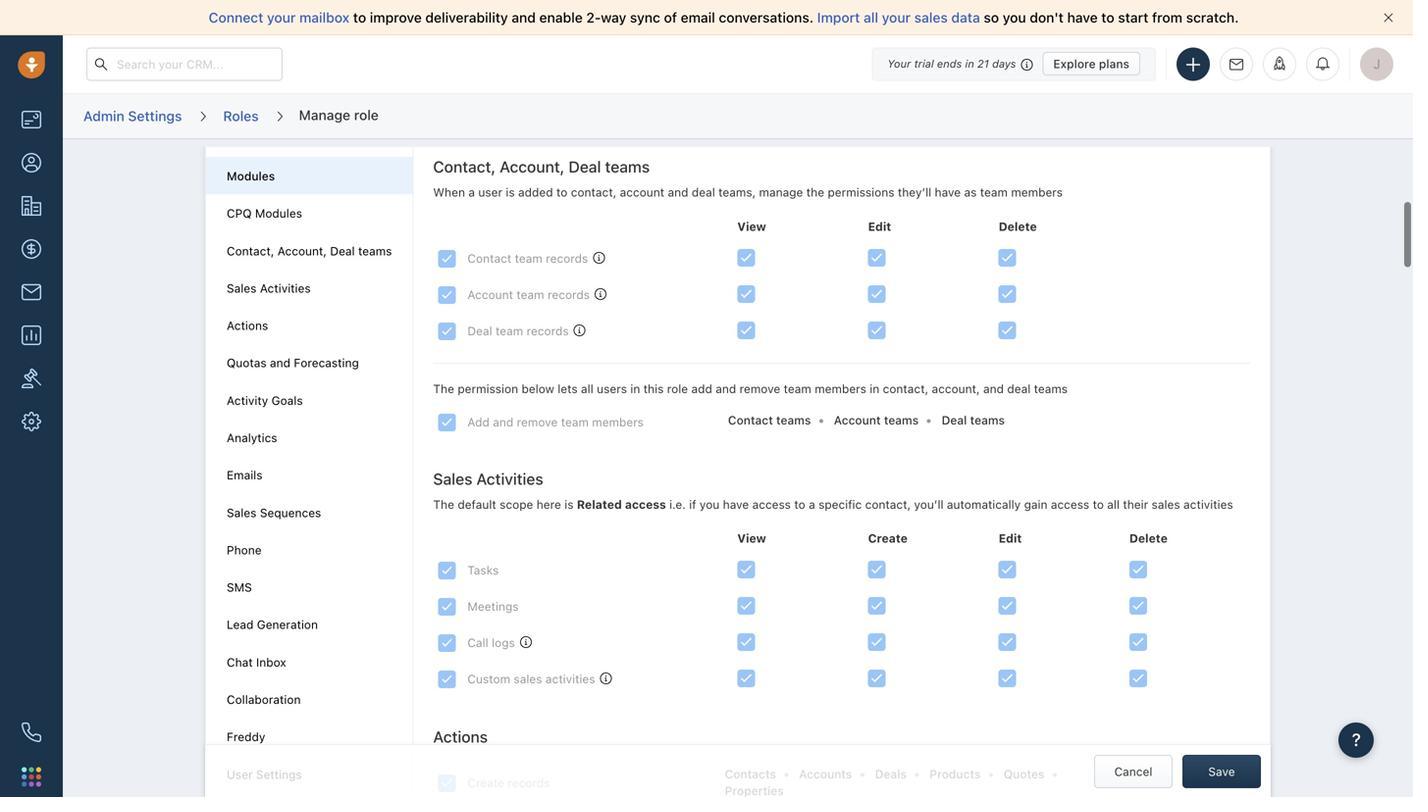 Task type: locate. For each thing, give the bounding box(es) containing it.
user settings
[[227, 768, 302, 782]]

freddy link
[[227, 731, 265, 745]]

members inside contact, account, deal teams when a user is added to contact, account and deal teams, manage the permissions they'll have as team members
[[1011, 186, 1063, 199]]

role
[[354, 107, 379, 123], [667, 382, 688, 396]]

access left specific
[[752, 498, 791, 512]]

create
[[868, 532, 908, 546], [468, 777, 505, 791]]

account, up sales activities link
[[278, 244, 327, 258]]

lead
[[227, 619, 254, 632]]

edit
[[868, 220, 891, 233], [999, 532, 1022, 546]]

team
[[980, 186, 1008, 199], [515, 252, 543, 265], [517, 288, 544, 302], [496, 324, 523, 338], [784, 382, 812, 396], [561, 416, 589, 429]]

0 vertical spatial all
[[864, 9, 878, 26]]

1 horizontal spatial you
[[1003, 9, 1026, 26]]

0 vertical spatial a
[[469, 186, 475, 199]]

1 vertical spatial remove
[[517, 416, 558, 429]]

0 vertical spatial sales
[[227, 282, 257, 295]]

1 vertical spatial deal
[[1007, 382, 1031, 396]]

sales inside sales activities the default scope here is related access i.e. if you have access to a specific contact, you'll automatically gain access to all their sales activities
[[1152, 498, 1180, 512]]

sales for sales activities the default scope here is related access i.e. if you have access to a specific contact, you'll automatically gain access to all their sales activities
[[433, 470, 473, 489]]

2 vertical spatial contact,
[[865, 498, 911, 512]]

records for contact team records
[[546, 252, 588, 265]]

contact, left the you'll
[[865, 498, 911, 512]]

chat inbox
[[227, 656, 286, 670]]

in left 21
[[965, 57, 974, 70]]

freddy
[[227, 731, 265, 745]]

0 vertical spatial activities
[[260, 282, 311, 295]]

records
[[546, 252, 588, 265], [548, 288, 590, 302], [527, 324, 569, 338], [508, 777, 550, 791]]

and right account
[[668, 186, 689, 199]]

users
[[597, 382, 627, 396]]

send email image
[[1230, 58, 1244, 71]]

modules right cpq
[[255, 207, 302, 220]]

members up the account teams
[[815, 382, 867, 396]]

2 access from the left
[[752, 498, 791, 512]]

role right this
[[667, 382, 688, 396]]

1 vertical spatial is
[[565, 498, 574, 512]]

0 vertical spatial modules
[[227, 169, 275, 183]]

actions down custom
[[433, 728, 488, 747]]

sales left data
[[915, 9, 948, 26]]

admin
[[83, 108, 124, 124]]

have right don't
[[1067, 9, 1098, 26]]

way
[[601, 9, 627, 26]]

0 vertical spatial create
[[868, 532, 908, 546]]

0 horizontal spatial access
[[625, 498, 666, 512]]

0 vertical spatial account,
[[500, 158, 565, 176]]

teams
[[605, 158, 650, 176], [358, 244, 392, 258], [1034, 382, 1068, 396], [776, 414, 811, 427], [884, 414, 919, 427], [970, 414, 1005, 427]]

and
[[512, 9, 536, 26], [668, 186, 689, 199], [270, 356, 291, 370], [716, 382, 736, 396], [983, 382, 1004, 396], [493, 416, 514, 429]]

in left this
[[630, 382, 640, 396]]

create for create
[[868, 532, 908, 546]]

delete
[[999, 220, 1037, 233], [1130, 532, 1168, 546]]

all inside sales activities the default scope here is related access i.e. if you have access to a specific contact, you'll automatically gain access to all their sales activities
[[1107, 498, 1120, 512]]

1 horizontal spatial a
[[809, 498, 815, 512]]

in up the account teams
[[870, 382, 880, 396]]

you right if
[[700, 498, 720, 512]]

sequences
[[260, 506, 321, 520]]

roles
[[223, 108, 259, 124]]

all right lets
[[581, 382, 594, 396]]

and right the add
[[716, 382, 736, 396]]

1 vertical spatial sales
[[1152, 498, 1180, 512]]

team inside contact, account, deal teams when a user is added to contact, account and deal teams, manage the permissions they'll have as team members
[[980, 186, 1008, 199]]

a left user
[[469, 186, 475, 199]]

1 vertical spatial account,
[[278, 244, 327, 258]]

activities down "contact, account, deal teams" link in the left top of the page
[[260, 282, 311, 295]]

1 the from the top
[[433, 382, 454, 396]]

is inside contact, account, deal teams when a user is added to contact, account and deal teams, manage the permissions they'll have as team members
[[506, 186, 515, 199]]

all left their
[[1107, 498, 1120, 512]]

freshworks switcher image
[[22, 768, 41, 787]]

0 horizontal spatial contact
[[468, 252, 512, 265]]

the left permission
[[433, 382, 454, 396]]

contact, down cpq
[[227, 244, 274, 258]]

meetings
[[468, 600, 519, 614]]

2 horizontal spatial have
[[1067, 9, 1098, 26]]

teams,
[[719, 186, 756, 199]]

1 horizontal spatial create
[[868, 532, 908, 546]]

and right add
[[493, 416, 514, 429]]

1 horizontal spatial activities
[[477, 470, 543, 489]]

quotes
[[1004, 768, 1045, 782]]

save button
[[1183, 756, 1261, 789]]

deal right account,
[[1007, 382, 1031, 396]]

contact for contact team records
[[468, 252, 512, 265]]

0 vertical spatial have
[[1067, 9, 1098, 26]]

team up contact teams
[[784, 382, 812, 396]]

account, up added
[[500, 158, 565, 176]]

a inside sales activities the default scope here is related access i.e. if you have access to a specific contact, you'll automatically gain access to all their sales activities
[[809, 498, 815, 512]]

activities right their
[[1184, 498, 1233, 512]]

import all your sales data link
[[817, 9, 984, 26]]

all right import
[[864, 9, 878, 26]]

edit down permissions
[[868, 220, 891, 233]]

deals
[[875, 768, 907, 782]]

1 vertical spatial view
[[738, 532, 766, 546]]

lead generation link
[[227, 619, 318, 632]]

0 vertical spatial you
[[1003, 9, 1026, 26]]

0 horizontal spatial activities
[[546, 673, 595, 687]]

contact for contact teams
[[728, 414, 773, 427]]

0 horizontal spatial activities
[[260, 282, 311, 295]]

teams inside contact, account, deal teams when a user is added to contact, account and deal teams, manage the permissions they'll have as team members
[[605, 158, 650, 176]]

1 horizontal spatial settings
[[256, 768, 302, 782]]

role right manage
[[354, 107, 379, 123]]

0 vertical spatial contact,
[[571, 186, 617, 199]]

2 vertical spatial sales
[[514, 673, 542, 687]]

as
[[964, 186, 977, 199]]

your
[[267, 9, 296, 26], [882, 9, 911, 26]]

contact team records
[[468, 252, 588, 265]]

contact, up the account teams
[[883, 382, 929, 396]]

contact up account team records
[[468, 252, 512, 265]]

1 access from the left
[[625, 498, 666, 512]]

your up your
[[882, 9, 911, 26]]

1 vertical spatial contact,
[[227, 244, 274, 258]]

0 horizontal spatial create
[[468, 777, 505, 791]]

settings for admin settings
[[128, 108, 182, 124]]

remove down below
[[517, 416, 558, 429]]

remove up contact teams
[[740, 382, 781, 396]]

1 vertical spatial role
[[667, 382, 688, 396]]

0 horizontal spatial edit
[[868, 220, 891, 233]]

view down teams,
[[738, 220, 766, 233]]

1 vertical spatial members
[[815, 382, 867, 396]]

sales up default
[[433, 470, 473, 489]]

1 horizontal spatial remove
[[740, 382, 781, 396]]

2 the from the top
[[433, 498, 454, 512]]

activities for sales activities the default scope here is related access i.e. if you have access to a specific contact, you'll automatically gain access to all their sales activities
[[477, 470, 543, 489]]

activities left facebook chat image
[[546, 673, 595, 687]]

your left mailbox
[[267, 9, 296, 26]]

access right the gain
[[1051, 498, 1090, 512]]

0 vertical spatial contact,
[[433, 158, 496, 176]]

users will be able to view, edit, and delete the deals to which they're added as team members image
[[574, 325, 586, 336]]

account
[[468, 288, 513, 302], [834, 414, 881, 427]]

1 vertical spatial create
[[468, 777, 505, 791]]

if
[[689, 498, 696, 512]]

scratch.
[[1186, 9, 1239, 26]]

actions
[[227, 319, 268, 333], [433, 728, 488, 747]]

team up account team records
[[515, 252, 543, 265]]

view for contact, account, deal teams
[[738, 220, 766, 233]]

is right user
[[506, 186, 515, 199]]

contact, left account
[[571, 186, 617, 199]]

and left enable
[[512, 9, 536, 26]]

manage
[[759, 186, 803, 199]]

quotas
[[227, 356, 267, 370]]

0 horizontal spatial account,
[[278, 244, 327, 258]]

settings right the user
[[256, 768, 302, 782]]

automatically
[[947, 498, 1021, 512]]

0 horizontal spatial members
[[592, 416, 644, 429]]

2 horizontal spatial in
[[965, 57, 974, 70]]

email
[[681, 9, 715, 26]]

0 horizontal spatial is
[[506, 186, 515, 199]]

contact, account, deal teams link
[[227, 244, 392, 258]]

contact teams
[[728, 414, 811, 427]]

sales down to log calls manually or through apis (for marketplace phone apps), enable this permission "image"
[[514, 673, 542, 687]]

0 horizontal spatial contact,
[[227, 244, 274, 258]]

to
[[353, 9, 366, 26], [1102, 9, 1115, 26], [557, 186, 568, 199], [794, 498, 806, 512], [1093, 498, 1104, 512]]

2 vertical spatial have
[[723, 498, 749, 512]]

0 vertical spatial edit
[[868, 220, 891, 233]]

0 vertical spatial actions
[[227, 319, 268, 333]]

activity goals
[[227, 394, 303, 408]]

1 horizontal spatial deal
[[1007, 382, 1031, 396]]

settings for user settings
[[256, 768, 302, 782]]

2 vertical spatial sales
[[227, 506, 257, 520]]

2 vertical spatial all
[[1107, 498, 1120, 512]]

a
[[469, 186, 475, 199], [809, 498, 815, 512]]

sales for sales sequences
[[227, 506, 257, 520]]

deal inside contact, account, deal teams when a user is added to contact, account and deal teams, manage the permissions they'll have as team members
[[692, 186, 715, 199]]

1 your from the left
[[267, 9, 296, 26]]

contact, up when
[[433, 158, 496, 176]]

actions up quotas
[[227, 319, 268, 333]]

the inside sales activities the default scope here is related access i.e. if you have access to a specific contact, you'll automatically gain access to all their sales activities
[[433, 498, 454, 512]]

0 horizontal spatial delete
[[999, 220, 1037, 233]]

1 horizontal spatial contact,
[[433, 158, 496, 176]]

create for create records
[[468, 777, 505, 791]]

1 vertical spatial edit
[[999, 532, 1022, 546]]

records for deal team records
[[527, 324, 569, 338]]

have right if
[[723, 498, 749, 512]]

sales for sales activities
[[227, 282, 257, 295]]

have left as
[[935, 186, 961, 199]]

sales up actions link
[[227, 282, 257, 295]]

Search your CRM... text field
[[86, 48, 283, 81]]

members right as
[[1011, 186, 1063, 199]]

1 horizontal spatial account
[[834, 414, 881, 427]]

0 vertical spatial is
[[506, 186, 515, 199]]

contact down the permission below lets all users in this role add and remove team members in contact, account, and deal teams
[[728, 414, 773, 427]]

1 vertical spatial you
[[700, 498, 720, 512]]

0 vertical spatial role
[[354, 107, 379, 123]]

0 horizontal spatial in
[[630, 382, 640, 396]]

contact, inside contact, account, deal teams when a user is added to contact, account and deal teams, manage the permissions they'll have as team members
[[571, 186, 617, 199]]

from
[[1152, 9, 1183, 26]]

edit down automatically
[[999, 532, 1022, 546]]

contact, inside contact, account, deal teams when a user is added to contact, account and deal teams, manage the permissions they'll have as team members
[[433, 158, 496, 176]]

1 horizontal spatial is
[[565, 498, 574, 512]]

0 vertical spatial deal
[[692, 186, 715, 199]]

1 horizontal spatial members
[[815, 382, 867, 396]]

1 horizontal spatial your
[[882, 9, 911, 26]]

deal left teams,
[[692, 186, 715, 199]]

activities
[[260, 282, 311, 295], [477, 470, 543, 489]]

collaboration link
[[227, 693, 301, 707]]

account for account teams
[[834, 414, 881, 427]]

modules up cpq
[[227, 169, 275, 183]]

team down lets
[[561, 416, 589, 429]]

sales inside sales activities the default scope here is related access i.e. if you have access to a specific contact, you'll automatically gain access to all their sales activities
[[433, 470, 473, 489]]

contact, inside sales activities the default scope here is related access i.e. if you have access to a specific contact, you'll automatically gain access to all their sales activities
[[865, 498, 911, 512]]

forecasting
[[294, 356, 359, 370]]

actions link
[[227, 319, 268, 333]]

0 vertical spatial delete
[[999, 220, 1037, 233]]

0 vertical spatial contact
[[468, 252, 512, 265]]

account, inside contact, account, deal teams when a user is added to contact, account and deal teams, manage the permissions they'll have as team members
[[500, 158, 565, 176]]

account, for contact, account, deal teams when a user is added to contact, account and deal teams, manage the permissions they'll have as team members
[[500, 158, 565, 176]]

all
[[864, 9, 878, 26], [581, 382, 594, 396], [1107, 498, 1120, 512]]

to inside contact, account, deal teams when a user is added to contact, account and deal teams, manage the permissions they'll have as team members
[[557, 186, 568, 199]]

you right the so
[[1003, 9, 1026, 26]]

1 vertical spatial sales
[[433, 470, 473, 489]]

sales sequences link
[[227, 506, 321, 520]]

0 horizontal spatial all
[[581, 382, 594, 396]]

collaboration
[[227, 693, 301, 707]]

is right here
[[565, 498, 574, 512]]

0 horizontal spatial have
[[723, 498, 749, 512]]

days
[[992, 57, 1016, 70]]

0 horizontal spatial actions
[[227, 319, 268, 333]]

your trial ends in 21 days
[[888, 57, 1016, 70]]

0 horizontal spatial settings
[[128, 108, 182, 124]]

0 vertical spatial the
[[433, 382, 454, 396]]

account up sales activities the default scope here is related access i.e. if you have access to a specific contact, you'll automatically gain access to all their sales activities
[[834, 414, 881, 427]]

import
[[817, 9, 860, 26]]

2 horizontal spatial all
[[1107, 498, 1120, 512]]

to right added
[[557, 186, 568, 199]]

deal inside contact, account, deal teams when a user is added to contact, account and deal teams, manage the permissions they'll have as team members
[[569, 158, 601, 176]]

quotas and forecasting link
[[227, 356, 359, 370]]

members
[[1011, 186, 1063, 199], [815, 382, 867, 396], [592, 416, 644, 429]]

save
[[1209, 766, 1235, 779]]

1 horizontal spatial contact
[[728, 414, 773, 427]]

1 vertical spatial all
[[581, 382, 594, 396]]

0 horizontal spatial role
[[354, 107, 379, 123]]

1 vertical spatial a
[[809, 498, 815, 512]]

to left specific
[[794, 498, 806, 512]]

0 horizontal spatial your
[[267, 9, 296, 26]]

2 horizontal spatial members
[[1011, 186, 1063, 199]]

trial
[[914, 57, 934, 70]]

roles link
[[222, 101, 260, 132]]

3 access from the left
[[1051, 498, 1090, 512]]

sales right their
[[1152, 498, 1180, 512]]

contact
[[468, 252, 512, 265], [728, 414, 773, 427]]

0 horizontal spatial account
[[468, 288, 513, 302]]

emails link
[[227, 469, 263, 483]]

2 view from the top
[[738, 532, 766, 546]]

0 vertical spatial sales
[[915, 9, 948, 26]]

connect
[[209, 9, 263, 26]]

1 vertical spatial activities
[[546, 673, 595, 687]]

a left specific
[[809, 498, 815, 512]]

access
[[625, 498, 666, 512], [752, 498, 791, 512], [1051, 498, 1090, 512]]

1 vertical spatial contact,
[[883, 382, 929, 396]]

scope
[[500, 498, 533, 512]]

1 horizontal spatial delete
[[1130, 532, 1168, 546]]

1 horizontal spatial account,
[[500, 158, 565, 176]]

a inside contact, account, deal teams when a user is added to contact, account and deal teams, manage the permissions they'll have as team members
[[469, 186, 475, 199]]

activities up scope
[[477, 470, 543, 489]]

contact,
[[571, 186, 617, 199], [883, 382, 929, 396], [865, 498, 911, 512]]

admin settings link
[[82, 101, 183, 132]]

data
[[952, 9, 980, 26]]

users will be able to view, edit, and delete the contacts to which they're added as team members image
[[593, 252, 605, 264]]

quotas and forecasting
[[227, 356, 359, 370]]

team right as
[[980, 186, 1008, 199]]

contact, for contact, account, deal teams when a user is added to contact, account and deal teams, manage the permissions they'll have as team members
[[433, 158, 496, 176]]

1 vertical spatial account
[[834, 414, 881, 427]]

is inside sales activities the default scope here is related access i.e. if you have access to a specific contact, you'll automatically gain access to all their sales activities
[[565, 498, 574, 512]]

settings right "admin"
[[128, 108, 182, 124]]

2 horizontal spatial access
[[1051, 498, 1090, 512]]

1 horizontal spatial have
[[935, 186, 961, 199]]

phone element
[[12, 714, 51, 753]]

sales up phone
[[227, 506, 257, 520]]

1 horizontal spatial sales
[[915, 9, 948, 26]]

have inside sales activities the default scope here is related access i.e. if you have access to a specific contact, you'll automatically gain access to all their sales activities
[[723, 498, 749, 512]]

activities inside sales activities the default scope here is related access i.e. if you have access to a specific contact, you'll automatically gain access to all their sales activities
[[477, 470, 543, 489]]

have inside contact, account, deal teams when a user is added to contact, account and deal teams, manage the permissions they'll have as team members
[[935, 186, 961, 199]]

0 vertical spatial view
[[738, 220, 766, 233]]

members down users
[[592, 416, 644, 429]]

0 horizontal spatial you
[[700, 498, 720, 512]]

0 vertical spatial members
[[1011, 186, 1063, 199]]

0 horizontal spatial sales
[[514, 673, 542, 687]]

the left default
[[433, 498, 454, 512]]

to left start in the right of the page
[[1102, 9, 1115, 26]]

the
[[433, 382, 454, 396], [433, 498, 454, 512]]

1 horizontal spatial actions
[[433, 728, 488, 747]]

specific
[[819, 498, 862, 512]]

view down sales activities the default scope here is related access i.e. if you have access to a specific contact, you'll automatically gain access to all their sales activities
[[738, 532, 766, 546]]

they'll
[[898, 186, 932, 199]]

0 vertical spatial account
[[468, 288, 513, 302]]

2 horizontal spatial sales
[[1152, 498, 1180, 512]]

account up deal team records
[[468, 288, 513, 302]]

1 vertical spatial contact
[[728, 414, 773, 427]]

1 view from the top
[[738, 220, 766, 233]]

access left i.e.
[[625, 498, 666, 512]]

deal teams
[[942, 414, 1005, 427]]

0 vertical spatial settings
[[128, 108, 182, 124]]



Task type: vqa. For each thing, say whether or not it's contained in the screenshot.
this
yes



Task type: describe. For each thing, give the bounding box(es) containing it.
1 vertical spatial actions
[[433, 728, 488, 747]]

explore plans
[[1054, 57, 1130, 71]]

permissions
[[828, 186, 895, 199]]

what's new image
[[1273, 56, 1287, 70]]

start
[[1118, 9, 1149, 26]]

connect your mailbox to improve deliverability and enable 2-way sync of email conversations. import all your sales data so you don't have to start from scratch.
[[209, 9, 1239, 26]]

when
[[433, 186, 465, 199]]

team down the contact team records
[[517, 288, 544, 302]]

generation
[[257, 619, 318, 632]]

goals
[[271, 394, 303, 408]]

2 vertical spatial members
[[592, 416, 644, 429]]

1 vertical spatial modules
[[255, 207, 302, 220]]

activities inside sales activities the default scope here is related access i.e. if you have access to a specific contact, you'll automatically gain access to all their sales activities
[[1184, 498, 1233, 512]]

add and remove team members
[[468, 416, 644, 429]]

view for sales activities
[[738, 532, 766, 546]]

records for account team records
[[548, 288, 590, 302]]

their
[[1123, 498, 1149, 512]]

analytics
[[227, 431, 277, 445]]

you inside sales activities the default scope here is related access i.e. if you have access to a specific contact, you'll automatically gain access to all their sales activities
[[700, 498, 720, 512]]

so
[[984, 9, 999, 26]]

sales activities
[[227, 282, 311, 295]]

1 horizontal spatial in
[[870, 382, 880, 396]]

2 your from the left
[[882, 9, 911, 26]]

cancel button
[[1094, 756, 1173, 789]]

manage role
[[299, 107, 379, 123]]

phone image
[[22, 723, 41, 743]]

0 vertical spatial remove
[[740, 382, 781, 396]]

related
[[577, 498, 622, 512]]

activity
[[227, 394, 268, 408]]

the
[[807, 186, 825, 199]]

gain
[[1024, 498, 1048, 512]]

default
[[458, 498, 496, 512]]

enable
[[539, 9, 583, 26]]

sales activities link
[[227, 282, 311, 295]]

of
[[664, 9, 677, 26]]

close image
[[1384, 13, 1394, 23]]

conversations.
[[719, 9, 814, 26]]

explore
[[1054, 57, 1096, 71]]

products
[[930, 768, 981, 782]]

properties image
[[22, 369, 41, 389]]

explore plans link
[[1043, 52, 1141, 76]]

this
[[644, 382, 664, 396]]

permission
[[458, 382, 518, 396]]

cpq modules link
[[227, 207, 302, 220]]

to right mailbox
[[353, 9, 366, 26]]

you'll
[[914, 498, 944, 512]]

custom sales activities
[[468, 673, 595, 687]]

to log calls manually or through apis (for marketplace phone apps), enable this permission image
[[520, 637, 532, 649]]

1 horizontal spatial all
[[864, 9, 878, 26]]

account teams
[[834, 414, 919, 427]]

lead generation
[[227, 619, 318, 632]]

improve
[[370, 9, 422, 26]]

inbox
[[256, 656, 286, 670]]

admin settings
[[83, 108, 182, 124]]

phone link
[[227, 544, 262, 557]]

tasks
[[468, 564, 499, 578]]

sms
[[227, 581, 252, 595]]

and inside contact, account, deal teams when a user is added to contact, account and deal teams, manage the permissions they'll have as team members
[[668, 186, 689, 199]]

phone
[[227, 544, 262, 557]]

call
[[468, 637, 489, 650]]

2-
[[586, 9, 601, 26]]

below
[[522, 382, 554, 396]]

contact, account, deal teams when a user is added to contact, account and deal teams, manage the permissions they'll have as team members
[[433, 158, 1063, 199]]

1 vertical spatial delete
[[1130, 532, 1168, 546]]

custom
[[468, 673, 510, 687]]

here
[[537, 498, 561, 512]]

sales activities the default scope here is related access i.e. if you have access to a specific contact, you'll automatically gain access to all their sales activities
[[433, 470, 1233, 512]]

21
[[978, 57, 989, 70]]

emails
[[227, 469, 263, 483]]

to left their
[[1093, 498, 1104, 512]]

and right quotas
[[270, 356, 291, 370]]

sales sequences
[[227, 506, 321, 520]]

connect your mailbox link
[[209, 9, 353, 26]]

account, for contact, account, deal teams
[[278, 244, 327, 258]]

call logs
[[468, 637, 515, 650]]

account,
[[932, 382, 980, 396]]

users will be able to view, edit, and delete the accounts to which they're added as team members image
[[595, 288, 607, 300]]

chat
[[227, 656, 253, 670]]

i.e.
[[670, 498, 686, 512]]

user
[[227, 768, 253, 782]]

account
[[620, 186, 665, 199]]

sms link
[[227, 581, 252, 595]]

ends
[[937, 57, 962, 70]]

cpq
[[227, 207, 252, 220]]

contact, for contact, account, deal teams
[[227, 244, 274, 258]]

and up deal teams
[[983, 382, 1004, 396]]

logs
[[492, 637, 515, 650]]

analytics link
[[227, 431, 277, 445]]

contact, account, deal teams
[[227, 244, 392, 258]]

1 horizontal spatial edit
[[999, 532, 1022, 546]]

plans
[[1099, 57, 1130, 71]]

team down account team records
[[496, 324, 523, 338]]

add
[[691, 382, 712, 396]]

modules link
[[227, 169, 275, 183]]

sync
[[630, 9, 660, 26]]

activity goals link
[[227, 394, 303, 408]]

account for account team records
[[468, 288, 513, 302]]

facebook chat image
[[600, 674, 612, 685]]

accounts
[[799, 768, 852, 782]]

activities for sales activities
[[260, 282, 311, 295]]

add
[[468, 416, 490, 429]]

account team records
[[468, 288, 590, 302]]

lets
[[558, 382, 578, 396]]

your
[[888, 57, 911, 70]]



